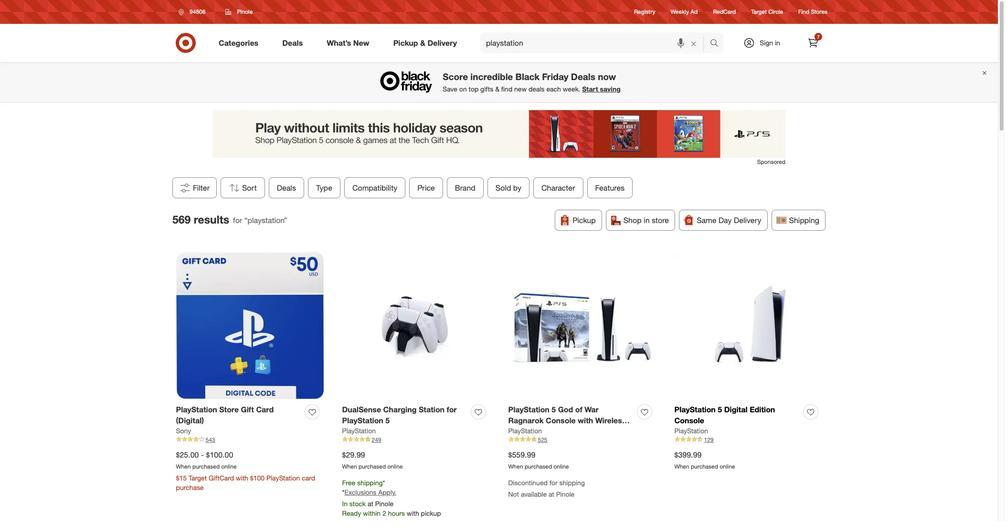 Task type: locate. For each thing, give the bounding box(es) containing it.
dualsense charging station for playstation 5 image
[[342, 252, 490, 399], [342, 252, 490, 399]]

0 horizontal spatial 5
[[385, 416, 390, 426]]

with right hours
[[407, 510, 419, 518]]

3 when from the left
[[508, 463, 523, 471]]

$15
[[176, 474, 187, 483]]

1 vertical spatial at
[[368, 501, 373, 509]]

target inside $25.00 - $100.00 when purchased online $15 target giftcard with $100 playstation card purchase
[[189, 474, 207, 483]]

playstation 5 god of war ragnarok console with wireless controller
[[508, 405, 626, 437]]

playstation 5 digital edition console link
[[674, 405, 799, 427]]

delivery right day
[[734, 216, 761, 225]]

console
[[546, 416, 576, 426], [674, 416, 704, 426]]

pickup for pickup
[[573, 216, 596, 225]]

4 when from the left
[[674, 463, 689, 471]]

at right available
[[549, 491, 554, 499]]

online down the 129 link
[[720, 463, 735, 471]]

war
[[585, 405, 599, 415]]

playstation for playstation link corresponding to playstation 5 digital edition console
[[674, 427, 708, 435]]

1 vertical spatial deals
[[571, 71, 595, 82]]

1 horizontal spatial for
[[447, 405, 457, 415]]

digital
[[724, 405, 748, 415]]

search
[[706, 39, 729, 48]]

redcard link
[[713, 8, 736, 16]]

2 horizontal spatial with
[[578, 416, 593, 426]]

playstation link up 249
[[342, 427, 376, 436]]

0 horizontal spatial delivery
[[427, 38, 457, 48]]

purchased inside "$29.99 when purchased online"
[[359, 463, 386, 471]]

2 horizontal spatial playstation link
[[674, 427, 708, 436]]

1 console from the left
[[546, 416, 576, 426]]

0 vertical spatial pickup
[[393, 38, 418, 48]]

purchased inside $25.00 - $100.00 when purchased online $15 target giftcard with $100 playstation card purchase
[[192, 463, 220, 471]]

playstation 5 digital edition console
[[674, 405, 775, 426]]

shipping inside discontinued for shipping not available at pinole
[[559, 479, 585, 487]]

console down the god
[[546, 416, 576, 426]]

purchased down $399.99
[[691, 463, 718, 471]]

playstation inside playstation 5 god of war ragnarok console with wireless controller
[[508, 405, 549, 415]]

filter
[[193, 183, 210, 193]]

0 vertical spatial &
[[420, 38, 425, 48]]

5 inside playstation 5 god of war ragnarok console with wireless controller
[[552, 405, 556, 415]]

with down war
[[578, 416, 593, 426]]

0 horizontal spatial &
[[420, 38, 425, 48]]

$399.99 when purchased online
[[674, 451, 735, 471]]

online inside $25.00 - $100.00 when purchased online $15 target giftcard with $100 playstation card purchase
[[221, 463, 237, 471]]

$25.00 - $100.00 when purchased online $15 target giftcard with $100 playstation card purchase
[[176, 451, 315, 492]]

0 vertical spatial delivery
[[427, 38, 457, 48]]

playstation 5 digital edition console image
[[674, 252, 822, 399], [674, 252, 822, 399]]

deals up start
[[571, 71, 595, 82]]

0 horizontal spatial with
[[236, 474, 248, 483]]

within
[[363, 510, 381, 518]]

target circle link
[[751, 8, 783, 16]]

in
[[775, 39, 780, 47], [644, 216, 650, 225]]

deals link
[[274, 32, 315, 53]]

1 horizontal spatial in
[[775, 39, 780, 47]]

with left "$100"
[[236, 474, 248, 483]]

1 horizontal spatial *
[[383, 479, 385, 487]]

ready
[[342, 510, 361, 518]]

what's
[[327, 38, 351, 48]]

deals inside button
[[277, 183, 296, 193]]

deals for deals button
[[277, 183, 296, 193]]

7
[[817, 34, 820, 40]]

0 vertical spatial deals
[[282, 38, 303, 48]]

hours
[[388, 510, 405, 518]]

* down the free at bottom
[[342, 489, 344, 497]]

deals left what's
[[282, 38, 303, 48]]

1 vertical spatial *
[[342, 489, 344, 497]]

1 when from the left
[[176, 463, 191, 471]]

2 vertical spatial deals
[[277, 183, 296, 193]]

0 vertical spatial at
[[549, 491, 554, 499]]

-
[[201, 451, 204, 460]]

sign
[[760, 39, 773, 47]]

1 purchased from the left
[[192, 463, 220, 471]]

129 link
[[674, 436, 822, 445]]

pinole up 2
[[375, 501, 394, 509]]

1 vertical spatial in
[[644, 216, 650, 225]]

2 horizontal spatial pinole
[[556, 491, 574, 499]]

2 purchased from the left
[[359, 463, 386, 471]]

target left "circle" on the top right
[[751, 8, 767, 15]]

0 vertical spatial for
[[233, 216, 242, 225]]

0 horizontal spatial for
[[233, 216, 242, 225]]

* up apply.
[[383, 479, 385, 487]]

delivery up "score"
[[427, 38, 457, 48]]

$559.99 when purchased online
[[508, 451, 569, 471]]

playstation 5 god of war ragnarok console with wireless controller link
[[508, 405, 633, 437]]

purchased for $29.99
[[359, 463, 386, 471]]

0 horizontal spatial at
[[368, 501, 373, 509]]

sold by button
[[487, 178, 530, 199]]

1 vertical spatial for
[[447, 405, 457, 415]]

1 vertical spatial pinole
[[556, 491, 574, 499]]

playstation for playstation 5 god of war ragnarok console with wireless controller
[[508, 405, 549, 415]]

5 left digital
[[718, 405, 722, 415]]

when inside $399.99 when purchased online
[[674, 463, 689, 471]]

129
[[704, 437, 714, 444]]

1 playstation link from the left
[[342, 427, 376, 436]]

find
[[501, 85, 512, 93]]

1 horizontal spatial delivery
[[734, 216, 761, 225]]

delivery
[[427, 38, 457, 48], [734, 216, 761, 225]]

pinole inside 'pinole' dropdown button
[[237, 8, 253, 15]]

1 vertical spatial target
[[189, 474, 207, 483]]

0 vertical spatial with
[[578, 416, 593, 426]]

god
[[558, 405, 573, 415]]

1 horizontal spatial 5
[[552, 405, 556, 415]]

console up 129
[[674, 416, 704, 426]]

online up apply.
[[387, 463, 403, 471]]

$29.99 when purchased online
[[342, 451, 403, 471]]

deals right sort
[[277, 183, 296, 193]]

purchased down $29.99
[[359, 463, 386, 471]]

0 horizontal spatial target
[[189, 474, 207, 483]]

for right results
[[233, 216, 242, 225]]

$100.00
[[206, 451, 233, 460]]

find stores
[[798, 8, 827, 15]]

0 vertical spatial target
[[751, 8, 767, 15]]

94806 button
[[172, 3, 216, 21]]

2 vertical spatial with
[[407, 510, 419, 518]]

online inside $399.99 when purchased online
[[720, 463, 735, 471]]

pickup right new
[[393, 38, 418, 48]]

free
[[342, 479, 355, 487]]

deals for deals link
[[282, 38, 303, 48]]

0 horizontal spatial shipping
[[357, 479, 383, 487]]

in
[[342, 501, 348, 509]]

online
[[221, 463, 237, 471], [387, 463, 403, 471], [554, 463, 569, 471], [720, 463, 735, 471]]

purchase
[[176, 484, 204, 492]]

$100
[[250, 474, 264, 483]]

when down $29.99
[[342, 463, 357, 471]]

1 online from the left
[[221, 463, 237, 471]]

pickup
[[421, 510, 441, 518]]

0 vertical spatial in
[[775, 39, 780, 47]]

pinole
[[237, 8, 253, 15], [556, 491, 574, 499], [375, 501, 394, 509]]

0 horizontal spatial *
[[342, 489, 344, 497]]

online up giftcard
[[221, 463, 237, 471]]

when up $15
[[176, 463, 191, 471]]

2 vertical spatial for
[[549, 479, 557, 487]]

when inside "$29.99 when purchased online"
[[342, 463, 357, 471]]

what's new link
[[319, 32, 381, 53]]

deals
[[528, 85, 545, 93]]

2 shipping from the left
[[559, 479, 585, 487]]

4 online from the left
[[720, 463, 735, 471]]

525
[[538, 437, 547, 444]]

when for $399.99
[[674, 463, 689, 471]]

in left the store at top right
[[644, 216, 650, 225]]

purchased up discontinued
[[525, 463, 552, 471]]

3 purchased from the left
[[525, 463, 552, 471]]

playstation link up 129
[[674, 427, 708, 436]]

1 horizontal spatial shipping
[[559, 479, 585, 487]]

3 playstation link from the left
[[674, 427, 708, 436]]

pickup
[[393, 38, 418, 48], [573, 216, 596, 225]]

1 horizontal spatial target
[[751, 8, 767, 15]]

1 vertical spatial &
[[495, 85, 499, 93]]

1 shipping from the left
[[357, 479, 383, 487]]

store
[[219, 405, 239, 415]]

in for sign
[[775, 39, 780, 47]]

0 horizontal spatial console
[[546, 416, 576, 426]]

5 inside playstation 5 digital edition console
[[718, 405, 722, 415]]

top
[[469, 85, 479, 93]]

start
[[582, 85, 598, 93]]

1 horizontal spatial console
[[674, 416, 704, 426]]

when down $559.99
[[508, 463, 523, 471]]

2 console from the left
[[674, 416, 704, 426]]

543
[[206, 437, 215, 444]]

giftcard
[[209, 474, 234, 483]]

find
[[798, 8, 809, 15]]

4 purchased from the left
[[691, 463, 718, 471]]

pinole button
[[219, 3, 259, 21]]

purchased inside $399.99 when purchased online
[[691, 463, 718, 471]]

delivery inside button
[[734, 216, 761, 225]]

$559.99
[[508, 451, 535, 460]]

with inside $25.00 - $100.00 when purchased online $15 target giftcard with $100 playstation card purchase
[[236, 474, 248, 483]]

results
[[194, 213, 229, 226]]

$29.99
[[342, 451, 365, 460]]

1 horizontal spatial with
[[407, 510, 419, 518]]

2 vertical spatial pinole
[[375, 501, 394, 509]]

pinole up categories link
[[237, 8, 253, 15]]

3 online from the left
[[554, 463, 569, 471]]

delivery for same day delivery
[[734, 216, 761, 225]]

0 horizontal spatial pickup
[[393, 38, 418, 48]]

online for $399.99
[[720, 463, 735, 471]]

gift
[[241, 405, 254, 415]]

at up within
[[368, 501, 373, 509]]

with
[[578, 416, 593, 426], [236, 474, 248, 483], [407, 510, 419, 518]]

charging
[[383, 405, 417, 415]]

0 horizontal spatial playstation link
[[342, 427, 376, 436]]

incredible
[[470, 71, 513, 82]]

character button
[[533, 178, 583, 199]]

in inside button
[[644, 216, 650, 225]]

shipping up exclusions apply. link
[[357, 479, 383, 487]]

2 playstation link from the left
[[508, 427, 542, 436]]

pickup inside button
[[573, 216, 596, 225]]

1 vertical spatial delivery
[[734, 216, 761, 225]]

5 inside dualsense charging station for playstation 5
[[385, 416, 390, 426]]

when inside the $559.99 when purchased online
[[508, 463, 523, 471]]

discontinued
[[508, 479, 548, 487]]

card
[[302, 474, 315, 483]]

not
[[508, 491, 519, 499]]

2 online from the left
[[387, 463, 403, 471]]

&
[[420, 38, 425, 48], [495, 85, 499, 93]]

1 vertical spatial pickup
[[573, 216, 596, 225]]

for right discontinued
[[549, 479, 557, 487]]

playstation inside playstation 5 digital edition console
[[674, 405, 716, 415]]

5 down 'charging'
[[385, 416, 390, 426]]

online up discontinued for shipping not available at pinole
[[554, 463, 569, 471]]

sold by
[[496, 183, 521, 193]]

1 horizontal spatial pinole
[[375, 501, 394, 509]]

same
[[697, 216, 716, 225]]

dualsense charging station for playstation 5
[[342, 405, 457, 426]]

playstation 5 god of war ragnarok console with wireless controller image
[[508, 252, 656, 399], [508, 252, 656, 399]]

0 vertical spatial pinole
[[237, 8, 253, 15]]

2 horizontal spatial 5
[[718, 405, 722, 415]]

target
[[751, 8, 767, 15], [189, 474, 207, 483]]

2 horizontal spatial for
[[549, 479, 557, 487]]

for right station
[[447, 405, 457, 415]]

station
[[419, 405, 445, 415]]

1 horizontal spatial pickup
[[573, 216, 596, 225]]

edition
[[750, 405, 775, 415]]

1 horizontal spatial playstation link
[[508, 427, 542, 436]]

search button
[[706, 32, 729, 55]]

shop
[[623, 216, 642, 225]]

target up purchase
[[189, 474, 207, 483]]

pickup for pickup & delivery
[[393, 38, 418, 48]]

playstation inside playstation store gift card (digital)
[[176, 405, 217, 415]]

online inside the $559.99 when purchased online
[[554, 463, 569, 471]]

playstation link down the ragnarok at the bottom of the page
[[508, 427, 542, 436]]

pinole right available
[[556, 491, 574, 499]]

1 vertical spatial with
[[236, 474, 248, 483]]

when for $29.99
[[342, 463, 357, 471]]

0 horizontal spatial pinole
[[237, 8, 253, 15]]

playstation store gift card (digital) image
[[176, 252, 323, 399]]

console inside playstation 5 digital edition console
[[674, 416, 704, 426]]

0 horizontal spatial in
[[644, 216, 650, 225]]

shipping
[[357, 479, 383, 487], [559, 479, 585, 487]]

1 horizontal spatial at
[[549, 491, 554, 499]]

sort button
[[221, 178, 265, 199]]

shipping down the $559.99 when purchased online
[[559, 479, 585, 487]]

online inside "$29.99 when purchased online"
[[387, 463, 403, 471]]

2 when from the left
[[342, 463, 357, 471]]

purchased down -
[[192, 463, 220, 471]]

What can we help you find? suggestions appear below search field
[[480, 32, 712, 53]]

purchased inside the $559.99 when purchased online
[[525, 463, 552, 471]]

when down $399.99
[[674, 463, 689, 471]]

online for $29.99
[[387, 463, 403, 471]]

shipping inside free shipping * * exclusions apply. in stock at  pinole ready within 2 hours with pickup
[[357, 479, 383, 487]]

1 horizontal spatial &
[[495, 85, 499, 93]]

5 left the god
[[552, 405, 556, 415]]

in right sign
[[775, 39, 780, 47]]

pickup down the features button
[[573, 216, 596, 225]]



Task type: describe. For each thing, give the bounding box(es) containing it.
controller
[[508, 427, 544, 437]]

exclusions
[[344, 489, 376, 497]]

playstation store gift card (digital)
[[176, 405, 274, 426]]

brand
[[455, 183, 476, 193]]

new
[[353, 38, 369, 48]]

purchased for $559.99
[[525, 463, 552, 471]]

$399.99
[[674, 451, 702, 460]]

deals button
[[269, 178, 304, 199]]

$25.00
[[176, 451, 199, 460]]

score
[[443, 71, 468, 82]]

sony
[[176, 427, 191, 435]]

playstation inside $25.00 - $100.00 when purchased online $15 target giftcard with $100 playstation card purchase
[[266, 474, 300, 483]]

playstation link for dualsense charging station for playstation 5
[[342, 427, 376, 436]]

with inside playstation 5 god of war ragnarok console with wireless controller
[[578, 416, 593, 426]]

store
[[652, 216, 669, 225]]

online for $559.99
[[554, 463, 569, 471]]

& inside score incredible black friday deals now save on top gifts & find new deals each week. start saving
[[495, 85, 499, 93]]

playstation for playstation 5 digital edition console
[[674, 405, 716, 415]]

same day delivery
[[697, 216, 761, 225]]

exclusions apply. link
[[344, 489, 396, 497]]

type
[[316, 183, 332, 193]]

stores
[[811, 8, 827, 15]]

pickup & delivery link
[[385, 32, 469, 53]]

with inside free shipping * * exclusions apply. in stock at  pinole ready within 2 hours with pickup
[[407, 510, 419, 518]]

5 for digital
[[718, 405, 722, 415]]

shop in store button
[[606, 210, 675, 231]]

7 link
[[803, 32, 824, 53]]

249
[[372, 437, 381, 444]]

pickup & delivery
[[393, 38, 457, 48]]

stock
[[349, 501, 366, 509]]

shipping
[[789, 216, 819, 225]]

for inside dualsense charging station for playstation 5
[[447, 405, 457, 415]]

at inside free shipping * * exclusions apply. in stock at  pinole ready within 2 hours with pickup
[[368, 501, 373, 509]]

delivery for pickup & delivery
[[427, 38, 457, 48]]

same day delivery button
[[679, 210, 768, 231]]

playstation for playstation link associated with playstation 5 god of war ragnarok console with wireless controller
[[508, 427, 542, 435]]

sort
[[242, 183, 257, 193]]

sponsored
[[757, 159, 785, 166]]

gifts
[[480, 85, 493, 93]]

type button
[[308, 178, 340, 199]]

shipping button
[[771, 210, 825, 231]]

in for shop
[[644, 216, 650, 225]]

pickup button
[[555, 210, 602, 231]]

sold
[[496, 183, 511, 193]]

sign in link
[[735, 32, 795, 53]]

when inside $25.00 - $100.00 when purchased online $15 target giftcard with $100 playstation card purchase
[[176, 463, 191, 471]]

redcard
[[713, 8, 736, 15]]

character
[[541, 183, 575, 193]]

94806
[[190, 8, 205, 15]]

5 for god
[[552, 405, 556, 415]]

registry
[[634, 8, 655, 15]]

2
[[382, 510, 386, 518]]

day
[[719, 216, 732, 225]]

0 vertical spatial *
[[383, 479, 385, 487]]

dualsense charging station for playstation 5 link
[[342, 405, 467, 427]]

playstation link for playstation 5 god of war ragnarok console with wireless controller
[[508, 427, 542, 436]]

pinole inside discontinued for shipping not available at pinole
[[556, 491, 574, 499]]

"playstation"
[[244, 216, 287, 225]]

saving
[[600, 85, 621, 93]]

playstation for playstation link for dualsense charging station for playstation 5
[[342, 427, 376, 435]]

for inside 569 results for "playstation"
[[233, 216, 242, 225]]

weekly
[[671, 8, 689, 15]]

ragnarok
[[508, 416, 544, 426]]

dualsense
[[342, 405, 381, 415]]

weekly ad
[[671, 8, 698, 15]]

for inside discontinued for shipping not available at pinole
[[549, 479, 557, 487]]

registry link
[[634, 8, 655, 16]]

console inside playstation 5 god of war ragnarok console with wireless controller
[[546, 416, 576, 426]]

card
[[256, 405, 274, 415]]

brand button
[[447, 178, 484, 199]]

features button
[[587, 178, 633, 199]]

playstation store gift card (digital) link
[[176, 405, 301, 427]]

features
[[595, 183, 625, 193]]

543 link
[[176, 436, 323, 445]]

target circle
[[751, 8, 783, 15]]

available
[[521, 491, 547, 499]]

circle
[[768, 8, 783, 15]]

pinole inside free shipping * * exclusions apply. in stock at  pinole ready within 2 hours with pickup
[[375, 501, 394, 509]]

525 link
[[508, 436, 656, 445]]

find stores link
[[798, 8, 827, 16]]

playstation link for playstation 5 digital edition console
[[674, 427, 708, 436]]

save
[[443, 85, 457, 93]]

categories
[[219, 38, 258, 48]]

categories link
[[211, 32, 270, 53]]

when for $559.99
[[508, 463, 523, 471]]

playstation inside dualsense charging station for playstation 5
[[342, 416, 383, 426]]

deals inside score incredible black friday deals now save on top gifts & find new deals each week. start saving
[[571, 71, 595, 82]]

each
[[546, 85, 561, 93]]

apply.
[[378, 489, 396, 497]]

advertisement region
[[212, 110, 785, 158]]

price
[[417, 183, 435, 193]]

(digital)
[[176, 416, 204, 426]]

purchased for $399.99
[[691, 463, 718, 471]]

569 results for "playstation"
[[172, 213, 287, 226]]

of
[[575, 405, 582, 415]]

playstation for playstation store gift card (digital)
[[176, 405, 217, 415]]

at inside discontinued for shipping not available at pinole
[[549, 491, 554, 499]]

ad
[[691, 8, 698, 15]]

249 link
[[342, 436, 490, 445]]

shop in store
[[623, 216, 669, 225]]

on
[[459, 85, 467, 93]]

weekly ad link
[[671, 8, 698, 16]]

now
[[598, 71, 616, 82]]



Task type: vqa. For each thing, say whether or not it's contained in the screenshot.
war
yes



